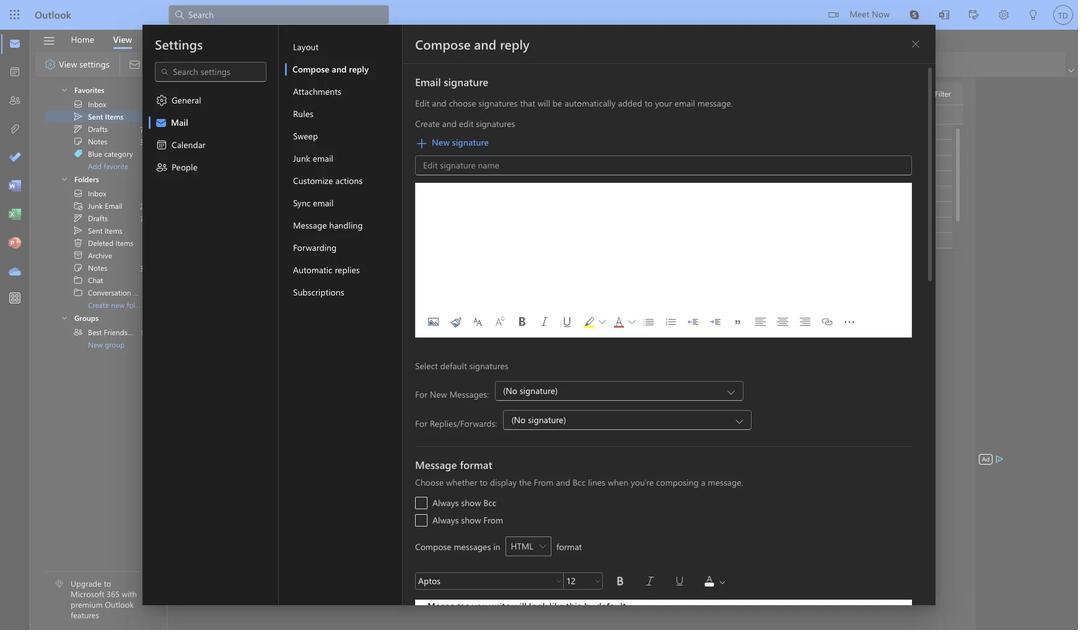 Task type: locate. For each thing, give the bounding box(es) containing it.
a inside tab panel
[[702, 477, 706, 489]]

2 halloween from the left
[[546, 220, 581, 230]]

1  notes from the top
[[73, 136, 107, 146]]

from up in
[[484, 515, 503, 526]]

you inside message list no items selected list box
[[642, 220, 654, 230]]

help inside message list no items selected list box
[[428, 236, 444, 245]]

 inside  view settings
[[44, 58, 56, 71]]


[[73, 112, 83, 122], [73, 226, 83, 236]]

 inside settings tab list
[[156, 94, 168, 107]]

4 rubyanndersson@gmail.com from the top
[[197, 236, 291, 245]]

 notes up blue
[[73, 136, 107, 146]]

email down  inbox
[[105, 201, 122, 211]]

 view settings
[[44, 58, 109, 71]]

2 select a message checkbox from the top
[[170, 154, 197, 172]]

7 tree item from the top
[[45, 200, 156, 212]]

premium features image
[[55, 581, 64, 589]]

groups tree item
[[45, 311, 156, 326]]

halloween right with
[[546, 220, 581, 230]]

will
[[538, 97, 551, 109], [513, 601, 527, 613]]

 button for groups
[[50, 311, 73, 325]]

you left for
[[625, 464, 639, 476]]

1 vertical spatial 7
[[140, 214, 144, 223]]

your inside you're going places. take outlook with you for free. scan the qr code with your phone camera to download outlook mobile
[[523, 482, 540, 494]]

1 always from the top
[[433, 497, 459, 509]]

inbox for  inbox  sent items
[[88, 99, 106, 109]]

 button inside favorites tree item
[[50, 82, 73, 96]]

calendar image
[[9, 66, 21, 79]]

1 vertical spatial this
[[566, 601, 582, 613]]

select a message checkbox for kendallparks02@gmail.com
[[170, 154, 197, 172]]

have
[[458, 127, 474, 137], [457, 158, 472, 168]]

12:27 pm
[[795, 174, 823, 183]]

sweep
[[293, 130, 318, 142]]

view
[[113, 33, 132, 45], [59, 58, 77, 70]]

15 tree item from the top
[[45, 326, 156, 338]]

select a message image
[[177, 127, 187, 137], [177, 174, 187, 183]]

1 vertical spatial always
[[433, 515, 459, 526]]

1 horizontal spatial will
[[538, 97, 551, 109]]

2 pm from the top
[[813, 174, 823, 183]]

that up sesh
[[505, 143, 518, 153]]

2 fw: from the top
[[414, 174, 425, 183]]

of
[[479, 174, 486, 183]]

0 horizontal spatial microsoft
[[71, 589, 104, 600]]

0 vertical spatial for
[[415, 388, 428, 400]]

rubyanndersson@gmail.com for no
[[197, 189, 291, 199]]

subject button
[[411, 105, 780, 124]]

you're
[[631, 477, 654, 489]]

mail
[[171, 117, 188, 128]]


[[73, 238, 83, 248]]

Search settings search field
[[169, 66, 254, 78]]

tree item containing 
[[45, 237, 156, 249]]

 inside  inbox  sent items
[[73, 99, 83, 109]]

 drafts down  inbox  sent items
[[73, 124, 108, 134]]

inbox for  inbox
[[88, 188, 106, 198]]

tree item down " junk email"
[[45, 212, 156, 224]]

2 notes from the top
[[88, 263, 107, 273]]

2 vertical spatial your
[[523, 482, 540, 494]]

you're
[[471, 464, 495, 476]]

email inside compose and reply tab panel
[[675, 97, 696, 109]]

 favorites
[[61, 85, 104, 95]]

1 sent from the top
[[88, 112, 103, 122]]

meet
[[850, 8, 870, 20]]

the left "qr"
[[454, 482, 467, 494]]

and down layout button
[[332, 63, 347, 75]]

tree item
[[45, 98, 156, 110], [45, 110, 156, 123], [45, 123, 156, 135], [45, 135, 156, 148], [45, 148, 156, 160], [45, 187, 156, 200], [45, 200, 156, 212], [45, 212, 156, 224], [45, 224, 156, 237], [45, 237, 156, 249], [45, 249, 156, 262], [45, 262, 156, 274], [45, 274, 156, 286], [45, 286, 157, 299], [45, 326, 156, 338]]


[[416, 137, 428, 150]]

1 horizontal spatial view
[[113, 33, 132, 45]]

1 vertical spatial 
[[73, 288, 83, 298]]

1 horizontal spatial reply
[[500, 35, 530, 53]]

7 down 2
[[140, 214, 144, 223]]

compose messages in
[[415, 541, 501, 553]]

compose and reply up email signature
[[415, 35, 530, 53]]

coming
[[583, 220, 607, 230]]


[[156, 161, 168, 174], [73, 327, 83, 337]]

about
[[483, 143, 503, 153]]

added
[[618, 97, 643, 109]]

 button left bullets (⌘+.) icon
[[628, 312, 637, 332]]

create new folder
[[88, 300, 146, 310]]

decrease indent image
[[684, 312, 704, 332]]

11 tree item from the top
[[45, 249, 156, 262]]

 up the create new folder tree item
[[73, 288, 83, 298]]

2 vertical spatial compose
[[415, 541, 452, 553]]

select a message image down select a message checkbox
[[177, 143, 187, 153]]

1 vertical spatial tree
[[45, 187, 157, 311]]

layout button
[[285, 36, 402, 58]]

choose
[[415, 477, 444, 489]]

1 vertical spatial help
[[428, 236, 444, 245]]

junk down sweep
[[293, 153, 310, 164]]

2 vertical spatial new
[[430, 388, 447, 400]]

no right re:
[[426, 143, 436, 153]]

message handling button
[[285, 214, 402, 237]]

2 select a message image from the top
[[177, 174, 187, 183]]

tree item up new group
[[45, 326, 156, 338]]

 for highlight icon
[[599, 319, 606, 326]]

Font text field
[[416, 574, 554, 589]]

 down 
[[73, 275, 83, 285]]

1 horizontal spatial this
[[566, 601, 582, 613]]

inbox inside  inbox  sent items
[[88, 99, 106, 109]]

formatting options. list box
[[422, 307, 906, 337]]

message list section
[[169, 79, 1005, 280]]

email right sync
[[313, 197, 334, 209]]

1 vertical spatial your
[[488, 174, 502, 183]]

this left by
[[566, 601, 582, 613]]

signatures up see
[[479, 97, 518, 109]]

sent
[[88, 112, 103, 122], [88, 226, 103, 236]]

category
[[104, 149, 133, 159]]

you
[[444, 127, 456, 137]]

for for for replies/forwards:
[[415, 418, 428, 429]]

pm for kendall let's have a jam sesh
[[813, 159, 823, 168]]

select
[[415, 360, 438, 372]]

1 horizontal spatial be
[[656, 220, 664, 230]]

0 horizontal spatial reply
[[349, 63, 369, 75]]

tree item down favorites tree item
[[45, 110, 156, 123]]

1 horizontal spatial with
[[504, 482, 520, 494]]

email up customize actions on the top of page
[[313, 153, 333, 164]]

message for message format
[[415, 458, 457, 472]]

to down the you're
[[480, 477, 488, 489]]

create inside email signature element
[[415, 118, 440, 130]]

3 up 'history'
[[140, 263, 144, 273]]

1 horizontal spatial chat
[[130, 327, 145, 337]]

that up "you have to see this email..."
[[520, 97, 536, 109]]

2  from the top
[[73, 226, 83, 236]]

signature up choose
[[444, 75, 489, 89]]

select a message image up  calendar
[[177, 127, 187, 137]]

favorites tree item
[[45, 82, 156, 98]]

2 inbox from the top
[[88, 188, 106, 198]]

0 vertical spatial email...
[[511, 127, 534, 137]]

be inside email signature element
[[553, 97, 563, 109]]

Select a message checkbox
[[170, 139, 197, 156], [170, 154, 197, 172], [170, 170, 197, 187]]

heading inside message list section
[[197, 84, 264, 104]]

to left our
[[711, 220, 718, 230]]

chat right friends
[[130, 327, 145, 337]]

notes up blue
[[88, 136, 107, 146]]

kendall let's have a jam sesh
[[414, 158, 510, 168]]

to do image
[[9, 152, 21, 164]]

12:38 pm
[[795, 159, 823, 168]]

2 7 from the top
[[140, 214, 144, 223]]

handling
[[329, 219, 363, 231]]

0 horizontal spatial format
[[460, 458, 493, 472]]

1 horizontal spatial email
[[415, 75, 441, 89]]

0 horizontal spatial 
[[73, 327, 83, 337]]

0 vertical spatial 
[[73, 124, 83, 134]]

0 vertical spatial select a message image
[[177, 127, 187, 137]]

2 drafts from the top
[[88, 213, 108, 223]]

1 vertical spatial sent
[[88, 226, 103, 236]]

document containing settings
[[0, 0, 1079, 630]]

tree item up deleted
[[45, 224, 156, 237]]

0 horizontal spatial be
[[553, 97, 563, 109]]

7 for deleted items
[[140, 214, 144, 223]]

compose up email signature
[[415, 35, 471, 53]]

with right 365
[[122, 589, 137, 600]]

 down 
[[44, 58, 56, 71]]

1 vertical spatial will
[[513, 601, 527, 613]]

for replies/forwards:
[[415, 418, 497, 429]]

application
[[0, 0, 1079, 630]]

align left image
[[751, 312, 771, 332]]

0 horizontal spatial compose and reply
[[293, 63, 369, 75]]

new inside  new signature
[[432, 136, 450, 148]]

items right deleted
[[116, 238, 133, 248]]

format up font size text box on the bottom of the page
[[557, 541, 582, 553]]

coming
[[451, 220, 476, 230]]

1 vertical spatial new
[[88, 340, 103, 350]]

sent inside  inbox  sent items
[[88, 112, 103, 122]]

rubyanndersson@gmail.com for my personal art
[[197, 205, 291, 214]]

replies/forwards:
[[430, 418, 497, 429]]

0 vertical spatial view
[[113, 33, 132, 45]]

have right you
[[458, 127, 474, 137]]

mobile
[[684, 482, 710, 494]]

1 select a message image from the top
[[177, 143, 187, 153]]

the inside you're going places. take outlook with you for free. scan the qr code with your phone camera to download outlook mobile
[[454, 482, 467, 494]]

microsoft inside message list no items selected list box
[[505, 174, 536, 183]]

0 horizontal spatial halloween
[[414, 220, 448, 230]]

your down places.
[[523, 482, 540, 494]]

default
[[440, 360, 467, 372]]

1  drafts from the top
[[73, 124, 108, 134]]

tree containing 
[[45, 187, 157, 311]]

for new messages:
[[415, 388, 489, 400]]

email... up account
[[520, 143, 542, 153]]

1 horizontal spatial message
[[415, 458, 457, 472]]

compose and reply tab panel
[[403, 25, 936, 630]]

will left automatically
[[538, 97, 551, 109]]

select a message image
[[177, 143, 187, 153], [177, 158, 187, 168]]

compose and reply down layout button
[[293, 63, 369, 75]]

10 tree item from the top
[[45, 237, 156, 249]]

that inside message list no items selected list box
[[505, 143, 518, 153]]

 drafts for notes
[[73, 124, 108, 134]]

your inside message list no items selected list box
[[488, 174, 502, 183]]

1 horizontal spatial  button
[[628, 312, 637, 332]]

1 horizontal spatial junk
[[293, 153, 310, 164]]

bullets (⌘+.) image
[[639, 312, 659, 332]]

0 vertical spatial your
[[655, 97, 673, 109]]

1 notes from the top
[[88, 136, 107, 146]]

 up 
[[73, 226, 83, 236]]

insert pictures inline image
[[423, 312, 443, 332]]

2 rubyanndersson@gmail.com from the top
[[197, 189, 291, 199]]

message inside message handling button
[[293, 219, 327, 231]]

6 tree item from the top
[[45, 187, 156, 200]]

notes
[[88, 136, 107, 146], [88, 263, 107, 273]]

 button inside the folders tree item
[[50, 172, 73, 186]]

1 vertical spatial create
[[88, 300, 109, 310]]

3 rubyanndersson@gmail.com from the top
[[197, 205, 291, 214]]

view left help button at left top
[[113, 33, 132, 45]]

1  from the top
[[73, 99, 83, 109]]

messages
[[428, 601, 470, 613]]

2 vertical spatial you
[[472, 601, 488, 613]]

13 tree item from the top
[[45, 274, 156, 286]]

2  from the top
[[73, 213, 83, 223]]

be
[[553, 97, 563, 109], [656, 220, 664, 230]]

tree item containing 
[[45, 249, 156, 262]]

 for  inbox  sent items
[[73, 99, 83, 109]]

sync email
[[293, 197, 334, 209]]

 inside settings tab list
[[156, 161, 168, 174]]

 down  favorites
[[73, 99, 83, 109]]

1 vertical spatial format
[[557, 541, 582, 553]]

1  from the left
[[599, 319, 606, 326]]

bcc left lines on the bottom of the page
[[573, 477, 586, 489]]

1 vertical spatial that
[[505, 143, 518, 153]]

 for 
[[73, 124, 83, 134]]

2  drafts from the top
[[73, 213, 108, 223]]

drafts for notes
[[88, 124, 108, 134]]

0 vertical spatial 
[[44, 58, 56, 71]]

3 left 
[[140, 137, 144, 147]]

quote image
[[728, 312, 748, 332]]

Select a message checkbox
[[170, 123, 197, 141]]

sweep button
[[285, 125, 402, 148]]

going
[[497, 464, 520, 476]]

fw: for fw: no
[[414, 127, 425, 137]]


[[73, 99, 83, 109], [73, 188, 83, 198]]

1 vertical spatial compose and reply
[[293, 63, 369, 75]]

2  from the top
[[73, 188, 83, 198]]

will inside message format element
[[513, 601, 527, 613]]

0 vertical spatial signatures
[[479, 97, 518, 109]]

 button
[[608, 569, 633, 594]]

sent up deleted
[[88, 226, 103, 236]]

2 for from the top
[[415, 418, 428, 429]]

tree containing favorites
[[45, 78, 156, 172]]

1 horizontal spatial bcc
[[573, 477, 586, 489]]

1 halloween from the left
[[414, 220, 448, 230]]

2 show from the top
[[461, 515, 481, 526]]

view button
[[104, 30, 141, 49]]

email inside button
[[313, 197, 334, 209]]

 left font color image
[[599, 319, 606, 326]]

to right able on the right
[[682, 220, 689, 230]]

0 horizontal spatial this
[[497, 127, 509, 137]]

chat inside " groups  best friends chat 1"
[[130, 327, 145, 337]]

customize actions
[[293, 175, 363, 187]]

a inside list box
[[474, 158, 478, 168]]

by
[[584, 601, 594, 613]]

email for junk email
[[313, 153, 333, 164]]

1 7 from the top
[[140, 124, 144, 134]]

font image
[[468, 312, 488, 332]]

sync
[[293, 197, 311, 209]]

general
[[172, 94, 201, 106]]

2 select a message image from the top
[[177, 158, 187, 168]]

2 vertical spatial with
[[122, 589, 137, 600]]

0 vertical spatial always
[[433, 497, 459, 509]]

create inside tree item
[[88, 300, 109, 310]]

message inside compose and reply tab panel
[[415, 458, 457, 472]]

 for 12th tree item from the top
[[73, 263, 83, 273]]

folders tree item
[[45, 172, 156, 187]]

to inside email signature element
[[645, 97, 653, 109]]

to right "upgrade"
[[104, 579, 111, 589]]

0 vertical spatial 7
[[140, 124, 144, 134]]

1 show from the top
[[461, 497, 481, 509]]

Compose message format field
[[506, 537, 552, 557]]

inbox down favorites tree item
[[88, 99, 106, 109]]

3 select a message checkbox from the top
[[170, 170, 197, 187]]

 folders
[[61, 174, 99, 184]]

7 for blue category
[[140, 124, 144, 134]]

will left look
[[513, 601, 527, 613]]


[[911, 39, 921, 49]]

fw: learn the perks of your microsoft account
[[414, 174, 564, 183]]

to left when
[[599, 482, 607, 494]]

 button for folders
[[50, 172, 73, 186]]

0 vertical spatial microsoft
[[505, 174, 536, 183]]

select a message image inside checkbox
[[177, 127, 187, 137]]


[[42, 34, 55, 47]]

1 horizontal spatial 
[[629, 319, 636, 326]]

0 vertical spatial pm
[[813, 159, 823, 168]]

email... right see
[[511, 127, 534, 137]]

2  from the top
[[73, 263, 83, 273]]

re:
[[414, 143, 424, 153]]

0 vertical spatial 
[[73, 275, 83, 285]]

be left automatically
[[553, 97, 563, 109]]

0 vertical spatial message.
[[698, 97, 733, 109]]

 left font size text box on the bottom of the page
[[555, 578, 563, 585]]

1 drafts from the top
[[88, 124, 108, 134]]

have up perks
[[457, 158, 472, 168]]

1 vertical spatial show
[[461, 515, 481, 526]]

1 vertical spatial message
[[415, 458, 457, 472]]

will inside email signature element
[[538, 97, 551, 109]]

your
[[655, 97, 673, 109], [488, 174, 502, 183], [523, 482, 540, 494]]

2 horizontal spatial with
[[605, 464, 623, 476]]

more formatting options image
[[840, 312, 860, 332]]

email signature element
[[415, 97, 913, 430]]

new inside "new group" tree item
[[88, 340, 103, 350]]


[[674, 575, 686, 588]]

1 3 from the top
[[140, 137, 144, 147]]

view left settings
[[59, 58, 77, 70]]

sorry
[[464, 143, 481, 153]]

with inside upgrade to microsoft 365 with premium outlook features
[[122, 589, 137, 600]]

1 select a message image from the top
[[177, 127, 187, 137]]

0 vertical spatial  notes
[[73, 136, 107, 146]]

compose and reply inside button
[[293, 63, 369, 75]]

0 vertical spatial compose
[[415, 35, 471, 53]]

underline (⌘+u) image
[[557, 312, 577, 332]]

automatic replies button
[[285, 259, 402, 281]]

 up 
[[156, 94, 168, 107]]

0 vertical spatial notes
[[88, 136, 107, 146]]

1 vertical spatial view
[[59, 58, 77, 70]]

outlook up the  button
[[35, 8, 71, 21]]

2 always from the top
[[433, 515, 459, 526]]

more apps image
[[9, 293, 21, 305]]

1  from the top
[[73, 112, 83, 122]]

 for font color image
[[629, 319, 636, 326]]

1 vertical spatial 
[[73, 263, 83, 273]]

0 vertical spatial email
[[415, 75, 441, 89]]

2 tree from the top
[[45, 187, 157, 311]]

with up when
[[605, 464, 623, 476]]

email inside "button"
[[313, 153, 333, 164]]

1  from the top
[[73, 124, 83, 134]]

2 horizontal spatial you
[[642, 220, 654, 230]]

 right 
[[719, 578, 727, 587]]

1 vertical spatial compose
[[293, 63, 330, 75]]

inbox inside tree item
[[88, 188, 106, 198]]

tree item up archive
[[45, 237, 156, 249]]

2 vertical spatial email
[[313, 197, 334, 209]]

available.
[[617, 174, 648, 183]]

always for always show bcc
[[433, 497, 459, 509]]

 button inside groups tree item
[[50, 311, 73, 325]]

create up groups tree item
[[88, 300, 109, 310]]

1 fw: from the top
[[414, 127, 425, 137]]

 button for font color image
[[628, 312, 637, 332]]

always for always show from
[[433, 515, 459, 526]]

1 vertical spatial select a message image
[[177, 174, 187, 183]]

now
[[872, 8, 890, 20]]

0 vertical spatial inbox
[[88, 99, 106, 109]]

0 horizontal spatial that
[[505, 143, 518, 153]]

0 horizontal spatial email
[[105, 201, 122, 211]]

2 sent from the top
[[88, 226, 103, 236]]

heading
[[197, 84, 264, 104]]

chat inside  chat  conversation history
[[88, 275, 103, 285]]

favorites
[[74, 85, 104, 95]]

1 tree from the top
[[45, 78, 156, 172]]

help up 
[[151, 33, 169, 45]]

 notes for 12th tree item from the top
[[73, 263, 107, 273]]

tree item up  blue category
[[45, 135, 156, 148]]

outlook
[[35, 8, 71, 21], [571, 464, 603, 476], [650, 482, 681, 494], [105, 600, 134, 610]]

1 horizontal spatial help
[[428, 236, 444, 245]]

0 vertical spatial from
[[534, 477, 554, 489]]

1 horizontal spatial compose and reply
[[415, 35, 530, 53]]

0 vertical spatial tree
[[45, 78, 156, 172]]

tree
[[45, 78, 156, 172], [45, 187, 157, 311]]

1 rubyanndersson@gmail.com from the top
[[197, 143, 291, 153]]

for left replies/forwards: on the left
[[415, 418, 428, 429]]

signature
[[444, 75, 489, 89], [452, 136, 489, 148]]

select a message image down  calendar
[[177, 158, 187, 168]]

0 vertical spatial 3
[[140, 137, 144, 147]]

 down 
[[156, 161, 168, 174]]

junk down  inbox
[[88, 201, 103, 211]]

 button left folders
[[50, 172, 73, 186]]

tree item containing 
[[45, 326, 156, 338]]

compose inside 'compose and reply' button
[[293, 63, 330, 75]]

attachments
[[293, 86, 341, 97]]

microsoft down sesh
[[505, 174, 536, 183]]

tree item down the favorites
[[45, 98, 156, 110]]

and right edit
[[432, 97, 447, 109]]

2  button from the left
[[628, 312, 637, 332]]

folder
[[127, 300, 146, 310]]

mail image
[[9, 38, 21, 50]]

 button
[[50, 82, 73, 96], [50, 172, 73, 186], [50, 311, 73, 325], [554, 573, 564, 590], [593, 573, 603, 590]]

sure
[[799, 220, 813, 230]]

the inside message list no items selected list box
[[447, 174, 457, 183]]

tab list
[[61, 30, 179, 49]]

0 vertical spatial junk
[[293, 153, 310, 164]]

2 tree item from the top
[[45, 110, 156, 123]]

halloween up tire help
[[414, 220, 448, 230]]

from down places.
[[534, 477, 554, 489]]

add favorite tree item
[[45, 160, 156, 172]]

1 vertical spatial pm
[[813, 174, 823, 183]]

 right font size text box on the bottom of the page
[[595, 578, 602, 585]]

1 vertical spatial select a message image
[[177, 158, 187, 168]]

powerpoint image
[[9, 237, 21, 250]]

1  button from the left
[[598, 312, 607, 332]]

conversation
[[88, 288, 131, 298]]

0 vertical spatial select a message image
[[177, 143, 187, 153]]

1 vertical spatial be
[[656, 220, 664, 230]]

0 horizontal spatial help
[[151, 33, 169, 45]]

is
[[610, 174, 615, 183]]

dialog
[[0, 0, 1079, 630]]

1 vertical spatial 
[[73, 327, 83, 337]]

font color image
[[609, 312, 629, 332]]

and inside button
[[332, 63, 347, 75]]

8 tree item from the top
[[45, 212, 156, 224]]

1 for from the top
[[415, 388, 428, 400]]

format painter image
[[446, 312, 466, 332]]

9 tree item from the top
[[45, 224, 156, 237]]

tree item up " junk email"
[[45, 187, 156, 200]]

 inside tree item
[[73, 188, 83, 198]]

always down always show bcc
[[433, 515, 459, 526]]

5 tree item from the top
[[45, 148, 156, 160]]

to right sure
[[815, 220, 822, 230]]

microsoft inside upgrade to microsoft 365 with premium outlook features
[[71, 589, 104, 600]]

fw: no
[[414, 127, 437, 137]]

tab list containing home
[[61, 30, 179, 49]]

1 horizontal spatial a
[[702, 477, 706, 489]]

message list no items selected list box
[[169, 123, 1005, 280]]

microsoft
[[505, 174, 536, 183], [71, 589, 104, 600]]

sent down favorites tree item
[[88, 112, 103, 122]]

 up 
[[73, 124, 83, 134]]

signature inside  new signature
[[452, 136, 489, 148]]

email
[[415, 75, 441, 89], [105, 201, 122, 211]]

0 vertical spatial reply
[[500, 35, 530, 53]]

and down take
[[556, 477, 571, 489]]

 button left groups
[[50, 311, 73, 325]]

0 vertical spatial email
[[675, 97, 696, 109]]

0 vertical spatial you
[[642, 220, 654, 230]]

customize
[[293, 175, 333, 187]]

2  from the left
[[629, 319, 636, 326]]

 sent items  deleted items  archive
[[73, 226, 133, 260]]

messages
[[454, 541, 491, 553]]

your inside email signature element
[[655, 97, 673, 109]]

and inside message format element
[[556, 477, 571, 489]]

the
[[447, 174, 457, 183], [519, 477, 532, 489], [454, 482, 467, 494]]

tree item up 'add' on the top left
[[45, 148, 156, 160]]

replies
[[335, 264, 360, 276]]

document
[[0, 0, 1079, 630]]

you right would
[[642, 220, 654, 230]]

settings
[[80, 58, 109, 70]]

a right composing
[[702, 477, 706, 489]]

2 3 from the top
[[140, 263, 144, 273]]

Font size text field
[[564, 574, 593, 589]]

tree item down  inbox  sent items
[[45, 123, 156, 135]]

chat up conversation
[[88, 275, 103, 285]]

1 pm from the top
[[813, 159, 823, 168]]

pm right 12:38
[[813, 159, 823, 168]]

 button
[[37, 30, 61, 51]]

0 vertical spatial 
[[156, 161, 168, 174]]

application containing settings
[[0, 0, 1079, 630]]

0 vertical spatial fw:
[[414, 127, 425, 137]]

reply inside button
[[349, 63, 369, 75]]

onedrive image
[[9, 266, 21, 278]]

compose and reply
[[415, 35, 530, 53], [293, 63, 369, 75]]

you inside message format element
[[472, 601, 488, 613]]

1 select a message checkbox from the top
[[170, 139, 197, 156]]

0 vertical spatial message
[[293, 219, 327, 231]]

1  from the top
[[73, 136, 83, 146]]

compose down layout
[[293, 63, 330, 75]]

0 vertical spatial new
[[432, 136, 450, 148]]

1 inbox from the top
[[88, 99, 106, 109]]

this right see
[[497, 127, 509, 137]]

2  notes from the top
[[73, 263, 107, 273]]

12 tree item from the top
[[45, 262, 156, 274]]

1 vertical spatial signatures
[[476, 118, 515, 130]]

this inside message format element
[[566, 601, 582, 613]]

0 vertical spatial this
[[497, 127, 509, 137]]

to inside upgrade to microsoft 365 with premium outlook features
[[104, 579, 111, 589]]

home button
[[62, 30, 104, 49]]

pm right 12:27
[[813, 174, 823, 183]]



Task type: describe. For each thing, give the bounding box(es) containing it.
dialog containing settings
[[0, 0, 1079, 630]]

ad
[[983, 455, 990, 464]]

 for 
[[73, 213, 83, 223]]

help inside button
[[151, 33, 169, 45]]

create for create new folder
[[88, 300, 109, 310]]

compose and reply heading
[[415, 35, 530, 53]]

highlight image
[[580, 312, 599, 332]]

actions
[[336, 175, 363, 187]]

message. inside message format element
[[708, 477, 744, 489]]

to left see
[[476, 127, 482, 137]]

outlook banner
[[0, 0, 1079, 30]]

halloween coming up
[[414, 220, 488, 230]]

0 vertical spatial bcc
[[573, 477, 586, 489]]

no up my
[[414, 189, 424, 199]]

calendar
[[172, 139, 206, 151]]

2 vertical spatial items
[[116, 238, 133, 248]]

create new folder tree item
[[45, 299, 156, 311]]

message. inside email signature element
[[698, 97, 733, 109]]

be inside message list no items selected list box
[[656, 220, 664, 230]]

12:38
[[795, 159, 811, 168]]

art
[[457, 205, 466, 214]]

notes for 12th tree item from the bottom of the page
[[88, 136, 107, 146]]

junk inside "button"
[[293, 153, 310, 164]]

 inside  folders
[[61, 175, 68, 183]]

show for bcc
[[461, 497, 481, 509]]

3 tree item from the top
[[45, 123, 156, 135]]

up
[[609, 220, 618, 230]]

no up 
[[427, 127, 437, 137]]

create and edit signatures
[[415, 118, 515, 130]]

learn
[[427, 174, 445, 183]]

forwarding
[[293, 242, 337, 254]]

left-rail-appbar navigation
[[2, 30, 27, 286]]

1
[[141, 328, 144, 338]]

friends
[[104, 327, 128, 337]]

archive
[[88, 250, 112, 260]]

kendall
[[414, 158, 438, 168]]

june,
[[510, 220, 527, 230]]

email inside tree item
[[105, 201, 122, 211]]

download
[[610, 482, 648, 494]]

that inside email signature element
[[520, 97, 536, 109]]


[[921, 89, 931, 99]]

layout group
[[200, 52, 322, 74]]

 inside " groups  best friends chat 1"
[[73, 327, 83, 337]]

0 horizontal spatial bcc
[[484, 497, 497, 509]]

0 vertical spatial have
[[458, 127, 474, 137]]

select a message image for sunnyupside33@gmail.com
[[177, 127, 187, 137]]

compose inside message format element
[[415, 541, 452, 553]]

view inside  view settings
[[59, 58, 77, 70]]

no preview is available.
[[571, 174, 648, 183]]

select a message image for kendallparks02@gmail.com
[[177, 158, 187, 168]]

outlook inside "banner"
[[35, 8, 71, 21]]

ruby!
[[443, 143, 462, 153]]

select a message checkbox for rubyanndersson@gmail.com
[[170, 139, 197, 156]]

 chat  conversation history
[[73, 275, 157, 298]]

you're going places. take outlook with you for free. scan the qr code with your phone camera to download outlook mobile
[[434, 464, 710, 494]]

create for create and edit signatures
[[415, 118, 440, 130]]

select a message checkbox for icanread453@gmail.com
[[170, 170, 197, 187]]

messages:
[[450, 388, 489, 400]]

up!
[[843, 220, 854, 230]]

 inside  inbox  sent items
[[73, 112, 83, 122]]

outlook down free.
[[650, 482, 681, 494]]

 filter
[[921, 89, 952, 99]]

14 tree item from the top
[[45, 286, 157, 299]]

 inside popup button
[[719, 578, 727, 587]]

in
[[494, 541, 501, 553]]

pm for fw: learn the perks of your microsoft account
[[813, 174, 823, 183]]


[[829, 10, 839, 20]]

 for 12th tree item from the bottom of the page
[[73, 136, 83, 146]]

0 horizontal spatial from
[[484, 515, 503, 526]]

1 vertical spatial with
[[504, 482, 520, 494]]

 for  inbox
[[73, 188, 83, 198]]

 for 
[[156, 94, 168, 107]]

for
[[642, 464, 653, 476]]

signatures for edit
[[476, 118, 515, 130]]

like
[[550, 601, 564, 613]]

3 for 12th tree item from the top
[[140, 263, 144, 273]]

drafts for sent items
[[88, 213, 108, 223]]

settings
[[155, 35, 203, 53]]

1 vertical spatial email...
[[520, 143, 542, 153]]

numbering (⌘+/) image
[[661, 312, 681, 332]]

edit
[[459, 118, 474, 130]]

re: no
[[414, 143, 436, 153]]

view inside view button
[[113, 33, 132, 45]]

new group tree item
[[45, 338, 156, 351]]

 button for highlight icon
[[598, 312, 607, 332]]

automatically
[[565, 97, 616, 109]]

increase indent image
[[706, 312, 726, 332]]

this inside message list no items selected list box
[[497, 127, 509, 137]]

hey
[[495, 220, 508, 230]]

junk email button
[[285, 148, 402, 170]]

upgrade
[[71, 579, 102, 589]]

4 tree item from the top
[[45, 135, 156, 148]]

perks
[[459, 174, 477, 183]]

with
[[529, 220, 544, 230]]

set your advertising preferences image
[[995, 454, 1005, 464]]

 drafts for sent items
[[73, 213, 108, 223]]

reply inside tab panel
[[500, 35, 530, 53]]

sent inside  sent items  deleted items  archive
[[88, 226, 103, 236]]

blue
[[88, 149, 102, 159]]

you inside you're going places. take outlook with you for free. scan the qr code with your phone camera to download outlook mobile
[[625, 464, 639, 476]]


[[155, 117, 167, 129]]

new for for
[[430, 388, 447, 400]]

layout
[[293, 41, 319, 53]]

email inside compose and reply tab panel
[[415, 75, 441, 89]]

0 vertical spatial signature
[[444, 75, 489, 89]]

the inside message format element
[[519, 477, 532, 489]]

always show from
[[433, 515, 503, 526]]

outlook inside upgrade to microsoft 365 with premium outlook features
[[105, 600, 134, 610]]

3 for 12th tree item from the bottom of the page
[[140, 137, 144, 147]]

notes for 12th tree item from the top
[[88, 263, 107, 273]]

0 vertical spatial with
[[605, 464, 623, 476]]

 groups  best friends chat 1
[[61, 313, 145, 338]]

tree item containing 
[[45, 200, 156, 212]]

premium
[[71, 600, 103, 610]]

subject
[[415, 110, 439, 120]]


[[644, 575, 657, 588]]

Signature text field
[[416, 183, 912, 307]]

 notes for 12th tree item from the bottom of the page
[[73, 136, 107, 146]]

365
[[107, 589, 120, 600]]

italic (⌘+i) image
[[535, 312, 555, 332]]

 button for favorites
[[50, 82, 73, 96]]

settings heading
[[155, 35, 203, 53]]

to inside message format element
[[480, 477, 488, 489]]

fw: for fw: learn the perks of your microsoft account
[[414, 174, 425, 183]]

message format element
[[415, 477, 913, 630]]

 button up like in the bottom right of the page
[[554, 573, 564, 590]]

 inside " groups  best friends chat 1"
[[61, 314, 68, 322]]

1 vertical spatial items
[[105, 226, 123, 236]]

bold (⌘+b) image
[[513, 312, 533, 332]]

subscriptions button
[[285, 281, 402, 304]]

select a message image for icanread453@gmail.com
[[177, 174, 187, 183]]

message for message handling
[[293, 219, 327, 231]]

 inbox  sent items
[[73, 99, 124, 122]]

history
[[133, 288, 157, 298]]

Edit signature name text field
[[422, 159, 906, 172]]

2 vertical spatial signatures
[[470, 360, 509, 372]]

choose whether to display the from and bcc lines when you're composing a message.
[[415, 477, 744, 489]]

look
[[529, 601, 548, 613]]

items inside  inbox  sent items
[[105, 112, 124, 122]]

and up email signature
[[474, 35, 497, 53]]

to inside you're going places. take outlook with you for free. scan the qr code with your phone camera to download outlook mobile
[[599, 482, 607, 494]]

write
[[490, 601, 511, 613]]

tire
[[414, 236, 426, 245]]

1 tree item from the top
[[45, 98, 156, 110]]

junk inside tree item
[[88, 201, 103, 211]]

edit
[[415, 97, 430, 109]]

tire help
[[414, 236, 444, 245]]

display
[[490, 477, 517, 489]]

personal
[[426, 205, 455, 214]]

features
[[71, 610, 99, 621]]

 button
[[638, 569, 663, 594]]

 for  view settings
[[44, 58, 56, 71]]

make
[[779, 220, 797, 230]]

1  from the top
[[73, 275, 83, 285]]


[[73, 250, 83, 260]]

1 vertical spatial have
[[457, 158, 472, 168]]

show for from
[[461, 515, 481, 526]]

take
[[551, 464, 569, 476]]

hey june, with halloween coming up would you be able to come to our annual party? make sure to dress up! 🧛‍♀️🧛‍♂️🧟💀👻🦇🐺🕷🎃🕸🍬 sincerely, test
[[495, 220, 1005, 230]]

for for for new messages:
[[415, 388, 428, 400]]

and left edit
[[442, 118, 457, 130]]

settings tab list
[[143, 25, 279, 606]]

free.
[[656, 464, 673, 476]]

email for sync email
[[313, 197, 334, 209]]

up
[[478, 220, 488, 230]]

subscriptions
[[293, 286, 344, 298]]

deleted
[[88, 238, 114, 248]]

able
[[666, 220, 680, 230]]

icanread453@gmail.com
[[197, 174, 278, 183]]


[[156, 139, 168, 151]]

font size image
[[490, 312, 510, 332]]

kendallparks02@gmail.com
[[197, 158, 287, 168]]

select a message image for rubyanndersson@gmail.com
[[177, 143, 187, 153]]

 button
[[906, 34, 926, 54]]

align center image
[[773, 312, 793, 332]]

rubyanndersson@gmail.com for tire help
[[197, 236, 291, 245]]

composing
[[657, 477, 699, 489]]

come
[[691, 220, 709, 230]]

outlook up choose whether to display the from and bcc lines when you're composing a message.
[[571, 464, 603, 476]]

align right image
[[795, 312, 815, 332]]

0 vertical spatial format
[[460, 458, 493, 472]]

1 horizontal spatial format
[[557, 541, 582, 553]]

 inside  sent items  deleted items  archive
[[73, 226, 83, 236]]

tree item containing 
[[45, 148, 156, 160]]

word image
[[9, 180, 21, 193]]

1 horizontal spatial from
[[534, 477, 554, 489]]

insert link (⌘+k) image
[[818, 312, 838, 332]]

compose and reply inside tab panel
[[415, 35, 530, 53]]


[[161, 68, 169, 76]]

 inside  favorites
[[61, 86, 68, 94]]

no left 'preview'
[[571, 174, 581, 183]]

email signature
[[415, 75, 489, 89]]

rules button
[[285, 103, 402, 125]]

excel image
[[9, 209, 21, 221]]

files image
[[9, 123, 21, 136]]

2  from the top
[[73, 288, 83, 298]]

signatures for choose
[[479, 97, 518, 109]]

people image
[[9, 95, 21, 107]]

new for 
[[432, 136, 450, 148]]

 new signature
[[416, 136, 489, 150]]

help button
[[142, 30, 178, 49]]

 button right font size text box on the bottom of the page
[[593, 573, 603, 590]]



Task type: vqa. For each thing, say whether or not it's contained in the screenshot.


